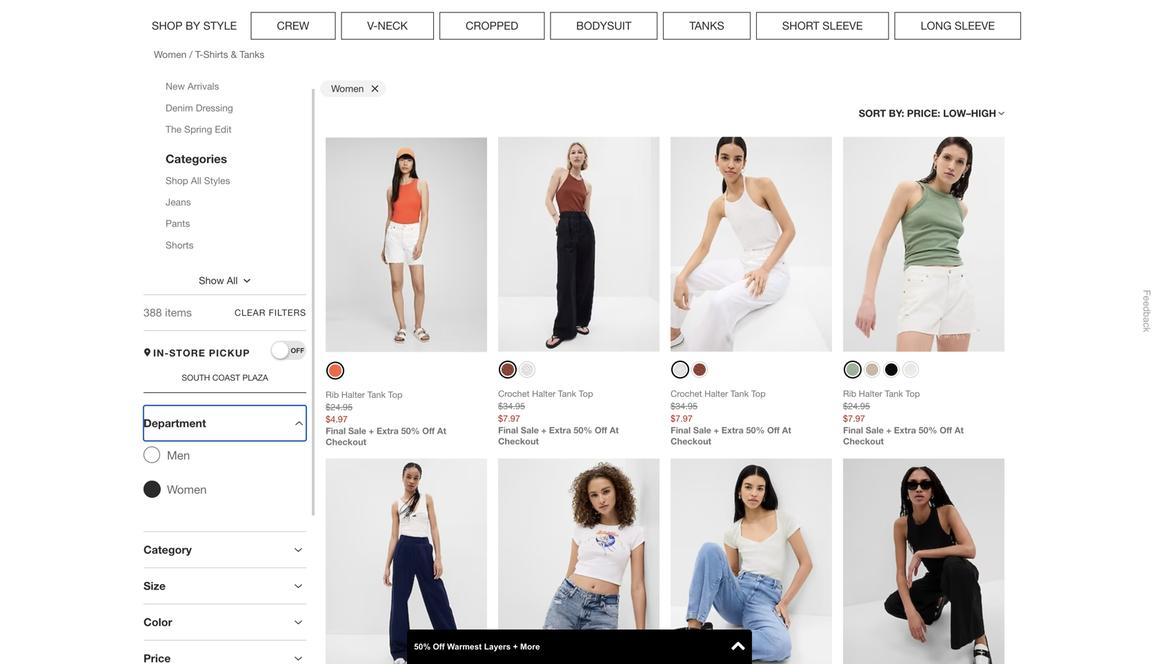 Task type: locate. For each thing, give the bounding box(es) containing it.
1 horizontal spatial sleeve
[[955, 19, 996, 32]]

sort by: price: low–high
[[859, 107, 997, 119]]

0 horizontal spatial all
[[191, 175, 202, 186]]

final inside rib halter tank top $24.95 $4.97 final sale + extra 50% off at checkout
[[326, 426, 346, 437]]

Was $34.95 text field
[[671, 402, 698, 412]]

50%
[[574, 425, 593, 436], [747, 425, 765, 436], [919, 425, 938, 436], [401, 426, 420, 437], [414, 643, 431, 652]]

0 horizontal spatial $24.95
[[326, 402, 353, 412]]

2 crochet halter tank top link from the left
[[671, 388, 833, 401]]

in-store pickup
[[153, 348, 250, 359]]

388 items
[[144, 307, 192, 319]]

rib halter tank top link up $24.95 text field
[[844, 388, 1005, 401]]

all left styles at left top
[[191, 175, 202, 186]]

0 horizontal spatial crochet halter tank top $34.95 $7.97 final sale + extra 50% off at checkout
[[499, 389, 619, 447]]

rib halter tank top link
[[844, 388, 1005, 401], [326, 389, 487, 401]]

all right show in the left top of the page
[[227, 275, 238, 287]]

sale down $34.95 text field
[[521, 425, 539, 436]]

sale inside rib halter tank top $24.95 $4.97 final sale + extra 50% off at checkout
[[348, 426, 367, 437]]

women down men
[[167, 483, 207, 497]]

50% inside rib halter tank top $24.95 $4.97 final sale + extra 50% off at checkout
[[401, 426, 420, 437]]

checkout down $24.95 text field
[[844, 436, 885, 447]]

extra for was $24.95 text box
[[377, 426, 399, 437]]

crochet halter tank top image for was $34.95 text box's crochet halter tank top link
[[671, 137, 833, 352]]

rib for rib halter tank top $24.95 $7.97 final sale + extra 50% off at checkout
[[844, 389, 857, 399]]

now $7.97 text field for crochet halter tank top $34.95 $7.97 final sale + extra 50% off at checkout
[[499, 413, 526, 425]]

+
[[542, 425, 547, 436], [714, 425, 720, 436], [887, 425, 892, 436], [369, 426, 374, 437], [513, 643, 518, 652]]

icon_pin small image
[[144, 349, 151, 357]]

1 horizontal spatial crochet halter tank top link
[[671, 388, 833, 401]]

rib halter tank top link for rib halter tank top $24.95 $4.97 final sale + extra 50% off at checkout
[[326, 389, 487, 401]]

2 crochet halter tank top $34.95 $7.97 final sale + extra 50% off at checkout from the left
[[671, 389, 792, 447]]

2 $7.97 from the left
[[671, 414, 693, 424]]

2 crochet halter tank top image from the left
[[671, 137, 833, 352]]

0 horizontal spatial $7.97
[[499, 414, 521, 424]]

navigation
[[144, 53, 239, 267]]

checkout inside rib halter tank top $24.95 $4.97 final sale + extra 50% off at checkout
[[326, 437, 367, 448]]

tank inside rib halter tank top $24.95 $7.97 final sale + extra 50% off at checkout
[[885, 389, 904, 399]]

0 horizontal spatial rib
[[326, 390, 339, 400]]

1 crochet halter tank top link from the left
[[499, 388, 660, 401]]

at for rib halter tank top $24.95 $7.97 final sale + extra 50% off at checkout rib halter tank top image
[[955, 425, 965, 436]]

sale for was $34.95 text box
[[694, 425, 712, 436]]

1 horizontal spatial now $7.97 text field
[[844, 413, 871, 425]]

sleeve for short sleeve
[[823, 19, 863, 32]]

modern twist-front tank top image
[[326, 459, 487, 665]]

crochet halter tank top link up $34.95 text field
[[499, 388, 660, 401]]

+ for $34.95 text field
[[542, 425, 547, 436]]

crochet halter tank top image
[[499, 137, 660, 352], [671, 137, 833, 352]]

2 $34.95 from the left
[[671, 402, 698, 412]]

50% inside dropdown button
[[414, 643, 431, 652]]

arrivals
[[188, 81, 219, 92]]

now $7.97 text field down $34.95 text field
[[499, 413, 526, 425]]

$24.95 inside rib halter tank top $24.95 $4.97 final sale + extra 50% off at checkout
[[326, 402, 353, 412]]

now $7.97 text field down $24.95 text field
[[844, 413, 871, 425]]

clear
[[235, 308, 266, 318]]

category button
[[144, 533, 307, 568]]

1 horizontal spatial rib
[[844, 389, 857, 399]]

final for was $34.95 text box
[[671, 425, 691, 436]]

1 crochet halter tank top image from the left
[[499, 137, 660, 352]]

off for was $24.95 text box
[[423, 426, 435, 437]]

halter
[[532, 389, 556, 399], [705, 389, 729, 399], [859, 389, 883, 399], [342, 390, 365, 400]]

shop for shop by style
[[152, 19, 183, 32]]

all inside navigation
[[191, 175, 202, 186]]

0 vertical spatial all
[[191, 175, 202, 186]]

tank for was $34.95 text box
[[731, 389, 749, 399]]

e
[[1142, 296, 1153, 301], [1142, 301, 1153, 307]]

$7.97 down $24.95 text field
[[844, 414, 866, 424]]

crochet halter tank top $34.95 $7.97 final sale + extra 50% off at checkout for was $34.95 text box
[[671, 389, 792, 447]]

e up d
[[1142, 296, 1153, 301]]

50% inside rib halter tank top $24.95 $7.97 final sale + extra 50% off at checkout
[[919, 425, 938, 436]]

top inside rib halter tank top $24.95 $4.97 final sale + extra 50% off at checkout
[[388, 390, 403, 400]]

0 horizontal spatial now $7.97 text field
[[499, 413, 526, 425]]

off inside rib halter tank top $24.95 $7.97 final sale + extra 50% off at checkout
[[940, 425, 953, 436]]

1 crochet from the left
[[499, 389, 530, 399]]

$34.95 for was $34.95 text box
[[671, 402, 698, 412]]

2 e from the top
[[1142, 301, 1153, 307]]

+ for $24.95 text field
[[887, 425, 892, 436]]

all for show
[[227, 275, 238, 287]]

tank for $34.95 text field
[[558, 389, 577, 399]]

1 sleeve from the left
[[823, 19, 863, 32]]

$7.97
[[499, 414, 521, 424], [671, 414, 693, 424], [844, 414, 866, 424]]

$7.97 down $34.95 text field
[[499, 414, 521, 424]]

1 vertical spatial all
[[227, 275, 238, 287]]

crochet for was $34.95 text box
[[671, 389, 703, 399]]

the spring edit
[[166, 124, 232, 135]]

tanks link
[[664, 12, 751, 40]]

checkout for $24.95 text field
[[844, 436, 885, 447]]

at inside rib halter tank top $24.95 $4.97 final sale + extra 50% off at checkout
[[437, 426, 447, 437]]

checkout down $34.95 text field
[[499, 436, 539, 447]]

women left remove filter: women icon
[[331, 83, 364, 94]]

just arrived
[[166, 57, 233, 71]]

crochet up $34.95 text field
[[499, 389, 530, 399]]

top inside rib halter tank top $24.95 $7.97 final sale + extra 50% off at checkout
[[906, 389, 921, 399]]

1 horizontal spatial $24.95
[[844, 402, 871, 412]]

denim dressing
[[166, 102, 233, 113]]

1 $7.97 from the left
[[499, 414, 521, 424]]

crochet halter tank top $34.95 $7.97 final sale + extra 50% off at checkout for $34.95 text field
[[499, 389, 619, 447]]

rib inside rib halter tank top $24.95 $7.97 final sale + extra 50% off at checkout
[[844, 389, 857, 399]]

new arrivals
[[166, 81, 219, 92]]

+ inside rib halter tank top $24.95 $4.97 final sale + extra 50% off at checkout
[[369, 426, 374, 437]]

1 horizontal spatial rib halter tank top link
[[844, 388, 1005, 401]]

long sleeve
[[921, 19, 996, 32]]

extra for $34.95 text field
[[549, 425, 572, 436]]

1 horizontal spatial $7.97
[[671, 414, 693, 424]]

top
[[579, 389, 594, 399], [752, 389, 766, 399], [906, 389, 921, 399], [388, 390, 403, 400]]

final down $34.95 text field
[[499, 425, 519, 436]]

size
[[144, 580, 166, 593]]

final down the $4.97
[[326, 426, 346, 437]]

halter inside rib halter tank top $24.95 $4.97 final sale + extra 50% off at checkout
[[342, 390, 365, 400]]

0 vertical spatial tanks
[[690, 19, 725, 32]]

final for $34.95 text field
[[499, 425, 519, 436]]

$7.97 inside rib halter tank top $24.95 $7.97 final sale + extra 50% off at checkout
[[844, 414, 866, 424]]

2 crochet from the left
[[671, 389, 703, 399]]

checkout down $4.97 text box
[[326, 437, 367, 448]]

Now $4.97 text field
[[326, 414, 353, 426]]

sale
[[521, 425, 539, 436], [694, 425, 712, 436], [866, 425, 884, 436], [348, 426, 367, 437]]

clear filters
[[235, 308, 307, 318]]

+ inside rib halter tank top $24.95 $7.97 final sale + extra 50% off at checkout
[[887, 425, 892, 436]]

0 horizontal spatial crochet halter tank top link
[[499, 388, 660, 401]]

halter for $34.95 text field
[[532, 389, 556, 399]]

off inside dropdown button
[[433, 643, 445, 652]]

final for $24.95 text field
[[844, 425, 864, 436]]

rib halter tank top image
[[326, 137, 487, 353], [844, 137, 1005, 352], [844, 459, 1005, 665]]

50% off warmest layers + more
[[414, 643, 540, 652]]

shop by style
[[152, 19, 237, 32]]

2 sleeve from the left
[[955, 19, 996, 32]]

final for was $24.95 text box
[[326, 426, 346, 437]]

0 horizontal spatial $34.95
[[499, 402, 526, 412]]

filters
[[269, 308, 307, 318]]

1 horizontal spatial crochet halter tank top $34.95 $7.97 final sale + extra 50% off at checkout
[[671, 389, 792, 447]]

cropped graphic t-shirt image
[[499, 459, 660, 665]]

color
[[144, 616, 172, 629]]

+ inside dropdown button
[[513, 643, 518, 652]]

0 horizontal spatial sleeve
[[823, 19, 863, 32]]

$7.97 down was $34.95 text box
[[671, 414, 693, 424]]

final down was $34.95 text box
[[671, 425, 691, 436]]

1 vertical spatial tanks
[[240, 49, 265, 60]]

shop up jeans link
[[166, 175, 188, 186]]

3 $7.97 from the left
[[844, 414, 866, 424]]

crochet
[[499, 389, 530, 399], [671, 389, 703, 399]]

clear filters button
[[235, 308, 307, 318]]

crew link
[[251, 12, 336, 40]]

checkout down $7.97 text field
[[671, 436, 712, 447]]

0 horizontal spatial rib halter tank top link
[[326, 389, 487, 401]]

show all
[[199, 275, 238, 287]]

rib up $24.95 text field
[[844, 389, 857, 399]]

rib up was $24.95 text box
[[326, 390, 339, 400]]

f
[[1142, 290, 1153, 296]]

extra inside rib halter tank top $24.95 $7.97 final sale + extra 50% off at checkout
[[895, 425, 917, 436]]

shop inside navigation
[[166, 175, 188, 186]]

rib halter tank top link up was $24.95 text box
[[326, 389, 487, 401]]

arrived
[[193, 57, 233, 71]]

$7.97 for $24.95 text field
[[844, 414, 866, 424]]

final down $24.95 text field
[[844, 425, 864, 436]]

rib
[[844, 389, 857, 399], [326, 390, 339, 400]]

coast
[[213, 373, 240, 383]]

1 vertical spatial shop
[[166, 175, 188, 186]]

crochet halter tank top link for $34.95 text field
[[499, 388, 660, 401]]

extra inside rib halter tank top $24.95 $4.97 final sale + extra 50% off at checkout
[[377, 426, 399, 437]]

at inside rib halter tank top $24.95 $7.97 final sale + extra 50% off at checkout
[[955, 425, 965, 436]]

50% off warmest layers + more button
[[407, 630, 753, 665]]

women left the /
[[154, 49, 187, 60]]

all inside show all button
[[227, 275, 238, 287]]

layers
[[484, 643, 511, 652]]

checkout for was $34.95 text box
[[671, 436, 712, 447]]

top for was $34.95 text box
[[752, 389, 766, 399]]

1 horizontal spatial $34.95
[[671, 402, 698, 412]]

sale down was $24.95 text box
[[348, 426, 367, 437]]

rib halter tank top image for rib halter tank top $24.95 $7.97 final sale + extra 50% off at checkout
[[844, 137, 1005, 352]]

crochet halter tank top link for was $34.95 text box
[[671, 388, 833, 401]]

show
[[199, 275, 224, 287]]

women
[[154, 49, 187, 60], [331, 83, 364, 94], [167, 483, 207, 497]]

1 horizontal spatial all
[[227, 275, 238, 287]]

sale for $24.95 text field
[[866, 425, 884, 436]]

pants link
[[166, 218, 190, 229]]

checkout for $34.95 text field
[[499, 436, 539, 447]]

$34.95
[[499, 402, 526, 412], [671, 402, 698, 412]]

50% for was $34.95 text box
[[747, 425, 765, 436]]

e up b
[[1142, 301, 1153, 307]]

style
[[203, 19, 237, 32]]

sleeve right the long
[[955, 19, 996, 32]]

checkout inside rib halter tank top $24.95 $7.97 final sale + extra 50% off at checkout
[[844, 436, 885, 447]]

crochet halter tank top $34.95 $7.97 final sale + extra 50% off at checkout
[[499, 389, 619, 447], [671, 389, 792, 447]]

crochet halter tank top link up was $34.95 text box
[[671, 388, 833, 401]]

1 now $7.97 text field from the left
[[499, 413, 526, 425]]

1 horizontal spatial crochet halter tank top image
[[671, 137, 833, 352]]

final
[[499, 425, 519, 436], [671, 425, 691, 436], [844, 425, 864, 436], [326, 426, 346, 437]]

tank inside rib halter tank top $24.95 $4.97 final sale + extra 50% off at checkout
[[368, 390, 386, 400]]

modern sweetheart t-shirt image
[[671, 459, 833, 665]]

halter for $24.95 text field
[[859, 389, 883, 399]]

rib halter tank top $24.95 $7.97 final sale + extra 50% off at checkout
[[844, 389, 965, 447]]

styles
[[204, 175, 230, 186]]

shop all styles link
[[166, 175, 230, 186]]

navigation containing just arrived
[[144, 53, 239, 267]]

0 vertical spatial shop
[[152, 19, 183, 32]]

off for $34.95 text field
[[595, 425, 608, 436]]

1 horizontal spatial crochet
[[671, 389, 703, 399]]

0 horizontal spatial crochet halter tank top image
[[499, 137, 660, 352]]

switch
[[271, 341, 307, 361]]

at
[[610, 425, 619, 436], [783, 425, 792, 436], [955, 425, 965, 436], [437, 426, 447, 437]]

store
[[169, 348, 206, 359]]

all
[[191, 175, 202, 186], [227, 275, 238, 287]]

rib inside rib halter tank top $24.95 $4.97 final sale + extra 50% off at checkout
[[326, 390, 339, 400]]

2 now $7.97 text field from the left
[[844, 413, 871, 425]]

1 crochet halter tank top $34.95 $7.97 final sale + extra 50% off at checkout from the left
[[499, 389, 619, 447]]

crochet halter tank top link
[[499, 388, 660, 401], [671, 388, 833, 401]]

2 horizontal spatial $7.97
[[844, 414, 866, 424]]

sale for $34.95 text field
[[521, 425, 539, 436]]

extra
[[549, 425, 572, 436], [722, 425, 744, 436], [895, 425, 917, 436], [377, 426, 399, 437]]

top for $34.95 text field
[[579, 389, 594, 399]]

halter inside rib halter tank top $24.95 $7.97 final sale + extra 50% off at checkout
[[859, 389, 883, 399]]

0 horizontal spatial crochet
[[499, 389, 530, 399]]

$24.95 inside rib halter tank top $24.95 $7.97 final sale + extra 50% off at checkout
[[844, 402, 871, 412]]

remove filter: women image
[[370, 83, 381, 94]]

crochet up was $34.95 text box
[[671, 389, 703, 399]]

shop left the by
[[152, 19, 183, 32]]

more
[[521, 643, 540, 652]]

final inside rib halter tank top $24.95 $7.97 final sale + extra 50% off at checkout
[[844, 425, 864, 436]]

top for was $24.95 text box
[[388, 390, 403, 400]]

Now $7.97 text field
[[499, 413, 526, 425], [844, 413, 871, 425]]

extra for $24.95 text field
[[895, 425, 917, 436]]

1 $34.95 from the left
[[499, 402, 526, 412]]

rib for rib halter tank top $24.95 $4.97 final sale + extra 50% off at checkout
[[326, 390, 339, 400]]

sale down $24.95 text field
[[866, 425, 884, 436]]

color button
[[144, 605, 307, 641]]

$7.97 for was $34.95 text box
[[671, 414, 693, 424]]

sleeve right 'short'
[[823, 19, 863, 32]]

rib halter tank top link for rib halter tank top $24.95 $7.97 final sale + extra 50% off at checkout
[[844, 388, 1005, 401]]

off
[[595, 425, 608, 436], [768, 425, 780, 436], [940, 425, 953, 436], [423, 426, 435, 437], [433, 643, 445, 652]]

off inside rib halter tank top $24.95 $4.97 final sale + extra 50% off at checkout
[[423, 426, 435, 437]]

tank
[[558, 389, 577, 399], [731, 389, 749, 399], [885, 389, 904, 399], [368, 390, 386, 400]]

checkout for was $24.95 text box
[[326, 437, 367, 448]]

sale inside rib halter tank top $24.95 $7.97 final sale + extra 50% off at checkout
[[866, 425, 884, 436]]

sale down was $34.95 text box
[[694, 425, 712, 436]]



Task type: vqa. For each thing, say whether or not it's contained in the screenshot.
Select a fulfillment method. option group
no



Task type: describe. For each thing, give the bounding box(es) containing it.
sleeve for long sleeve
[[955, 19, 996, 32]]

k
[[1142, 328, 1153, 333]]

crew
[[277, 19, 310, 32]]

bodysuit
[[577, 19, 632, 32]]

short
[[783, 19, 820, 32]]

Now $7.97 text field
[[671, 413, 698, 425]]

sort by: price: low–high button
[[854, 101, 1011, 126]]

crochet for $34.95 text field
[[499, 389, 530, 399]]

shop for shop all styles
[[166, 175, 188, 186]]

cropped link
[[440, 12, 545, 40]]

at for 'crochet halter tank top' image corresponding to was $34.95 text box's crochet halter tank top link
[[783, 425, 792, 436]]

men
[[167, 449, 190, 463]]

$7.97 for $34.95 text field
[[499, 414, 521, 424]]

dressing
[[196, 102, 233, 113]]

shorts link
[[166, 240, 194, 251]]

shirts
[[203, 49, 228, 60]]

50% for $24.95 text field
[[919, 425, 938, 436]]

by:
[[890, 107, 905, 119]]

category
[[144, 544, 192, 557]]

by
[[186, 19, 200, 32]]

pants
[[166, 218, 190, 229]]

size button
[[144, 569, 307, 605]]

b
[[1142, 312, 1153, 317]]

f e e d b a c k button
[[1136, 268, 1160, 354]]

women link
[[154, 49, 187, 60]]

new arrivals link
[[166, 81, 219, 92]]

rib halter tank top $24.95 $4.97 final sale + extra 50% off at checkout
[[326, 390, 447, 448]]

v-neck link
[[341, 12, 434, 40]]

2 vertical spatial women
[[167, 483, 207, 497]]

1 e from the top
[[1142, 296, 1153, 301]]

the spring edit link
[[166, 124, 232, 135]]

edit
[[215, 124, 232, 135]]

388
[[144, 307, 162, 319]]

price:
[[908, 107, 941, 119]]

items
[[165, 307, 192, 319]]

&
[[231, 49, 237, 60]]

t-
[[195, 49, 203, 60]]

0 horizontal spatial tanks
[[240, 49, 265, 60]]

plaza
[[243, 373, 268, 383]]

now $7.97 text field for rib halter tank top $24.95 $7.97 final sale + extra 50% off at checkout
[[844, 413, 871, 425]]

50% for was $24.95 text box
[[401, 426, 420, 437]]

halter for was $24.95 text box
[[342, 390, 365, 400]]

south coast plaza button
[[144, 363, 307, 394]]

bodysuit link
[[551, 12, 658, 40]]

d
[[1142, 307, 1153, 312]]

off for $24.95 text field
[[940, 425, 953, 436]]

women / t-shirts & tanks
[[154, 49, 265, 60]]

v-neck
[[368, 19, 408, 32]]

shop all styles
[[166, 175, 230, 186]]

tank for was $24.95 text box
[[368, 390, 386, 400]]

tank for $24.95 text field
[[885, 389, 904, 399]]

in-
[[153, 348, 169, 359]]

f e e d b a c k
[[1142, 290, 1153, 333]]

+ for was $34.95 text box
[[714, 425, 720, 436]]

off for was $34.95 text box
[[768, 425, 780, 436]]

rib halter tank top image for rib halter tank top $24.95 $4.97 final sale + extra 50% off at checkout
[[326, 137, 487, 353]]

long sleeve link
[[895, 12, 1022, 40]]

cropped
[[466, 19, 519, 32]]

new
[[166, 81, 185, 92]]

short sleeve link
[[757, 12, 890, 40]]

denim dressing link
[[166, 102, 233, 113]]

top for $24.95 text field
[[906, 389, 921, 399]]

halter for was $34.95 text box
[[705, 389, 729, 399]]

south coast plaza
[[182, 373, 268, 383]]

1 horizontal spatial tanks
[[690, 19, 725, 32]]

long
[[921, 19, 952, 32]]

sale for was $24.95 text box
[[348, 426, 367, 437]]

short sleeve
[[783, 19, 863, 32]]

show all button
[[144, 267, 307, 295]]

Was $24.95 text field
[[844, 402, 871, 412]]

at for 'crochet halter tank top' image related to $34.95 text field crochet halter tank top link
[[610, 425, 619, 436]]

/
[[189, 49, 193, 60]]

at for rib halter tank top $24.95 $4.97 final sale + extra 50% off at checkout's rib halter tank top image
[[437, 426, 447, 437]]

south
[[182, 373, 210, 383]]

warmest
[[447, 643, 482, 652]]

pickup
[[209, 348, 250, 359]]

shorts
[[166, 240, 194, 251]]

$24.95 for rib halter tank top $24.95 $4.97 final sale + extra 50% off at checkout
[[326, 402, 353, 412]]

jeans link
[[166, 197, 191, 208]]

the
[[166, 124, 182, 135]]

50% for $34.95 text field
[[574, 425, 593, 436]]

jeans
[[166, 197, 191, 208]]

crochet halter tank top image for $34.95 text field crochet halter tank top link
[[499, 137, 660, 352]]

department
[[144, 417, 206, 430]]

just
[[166, 57, 190, 71]]

1 vertical spatial women
[[331, 83, 364, 94]]

$34.95 for $34.95 text field
[[499, 402, 526, 412]]

a
[[1142, 317, 1153, 323]]

all for shop
[[191, 175, 202, 186]]

department button
[[144, 406, 307, 442]]

c
[[1142, 323, 1153, 328]]

low–high
[[944, 107, 997, 119]]

0 vertical spatial women
[[154, 49, 187, 60]]

v-
[[368, 19, 378, 32]]

extra for was $34.95 text box
[[722, 425, 744, 436]]

sort
[[859, 107, 887, 119]]

categories
[[166, 152, 227, 166]]

Was $34.95 text field
[[499, 402, 526, 412]]

denim
[[166, 102, 193, 113]]

neck
[[378, 19, 408, 32]]

$4.97
[[326, 415, 348, 425]]

$24.95 for rib halter tank top $24.95 $7.97 final sale + extra 50% off at checkout
[[844, 402, 871, 412]]

Was $24.95 text field
[[326, 402, 353, 412]]

388 items in the product grid element
[[144, 307, 192, 320]]

+ for was $24.95 text box
[[369, 426, 374, 437]]



